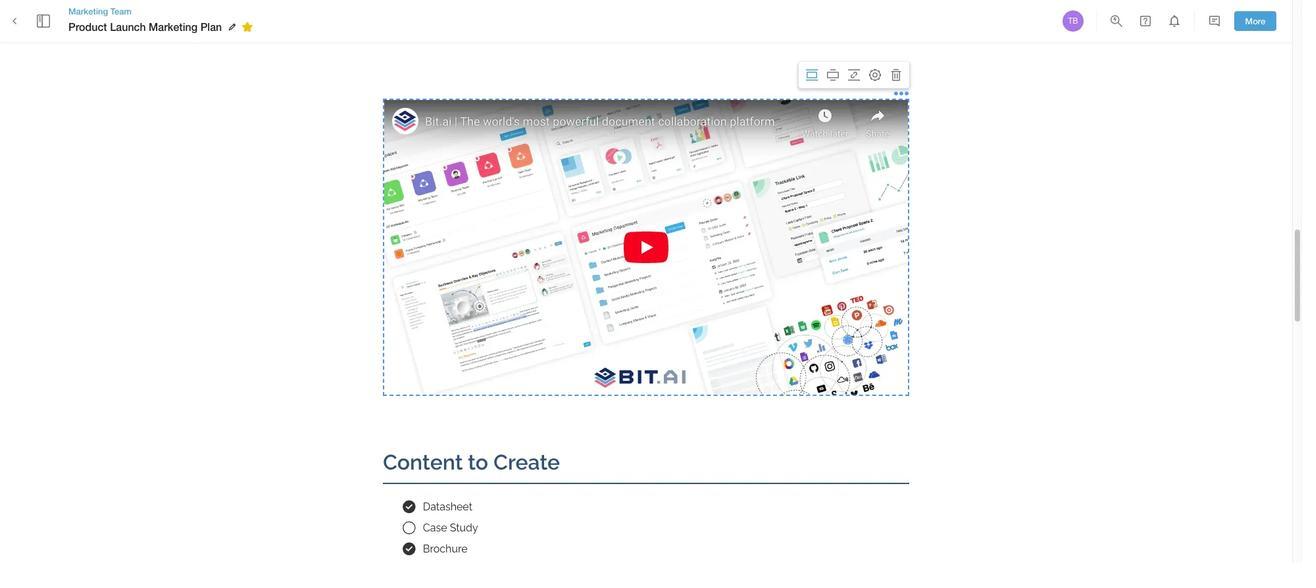 Task type: vqa. For each thing, say whether or not it's contained in the screenshot.
Tim
no



Task type: describe. For each thing, give the bounding box(es) containing it.
content to create
[[383, 450, 560, 474]]

product
[[68, 20, 107, 33]]

plan
[[201, 20, 222, 33]]

to
[[468, 450, 488, 474]]

remove favorite image
[[240, 19, 256, 35]]

case
[[423, 522, 447, 534]]

study
[[450, 522, 478, 534]]

content
[[383, 450, 463, 474]]



Task type: locate. For each thing, give the bounding box(es) containing it.
marketing down marketing team "link" at the left top of page
[[149, 20, 198, 33]]

more button
[[1235, 11, 1277, 31]]

marketing team
[[68, 6, 132, 16]]

tb button
[[1061, 9, 1086, 34]]

datasheet
[[423, 501, 473, 513]]

tb
[[1069, 16, 1078, 26]]

marketing up product at the left of page
[[68, 6, 108, 16]]

0 vertical spatial marketing
[[68, 6, 108, 16]]

more
[[1246, 16, 1266, 26]]

case study
[[423, 522, 478, 534]]

product launch marketing plan
[[68, 20, 222, 33]]

marketing team link
[[68, 5, 258, 17]]

marketing
[[68, 6, 108, 16], [149, 20, 198, 33]]

0 horizontal spatial marketing
[[68, 6, 108, 16]]

brochure
[[423, 543, 468, 556]]

1 horizontal spatial marketing
[[149, 20, 198, 33]]

marketing inside marketing team "link"
[[68, 6, 108, 16]]

team
[[110, 6, 132, 16]]

1 vertical spatial marketing
[[149, 20, 198, 33]]

create
[[494, 450, 560, 474]]

launch
[[110, 20, 146, 33]]



